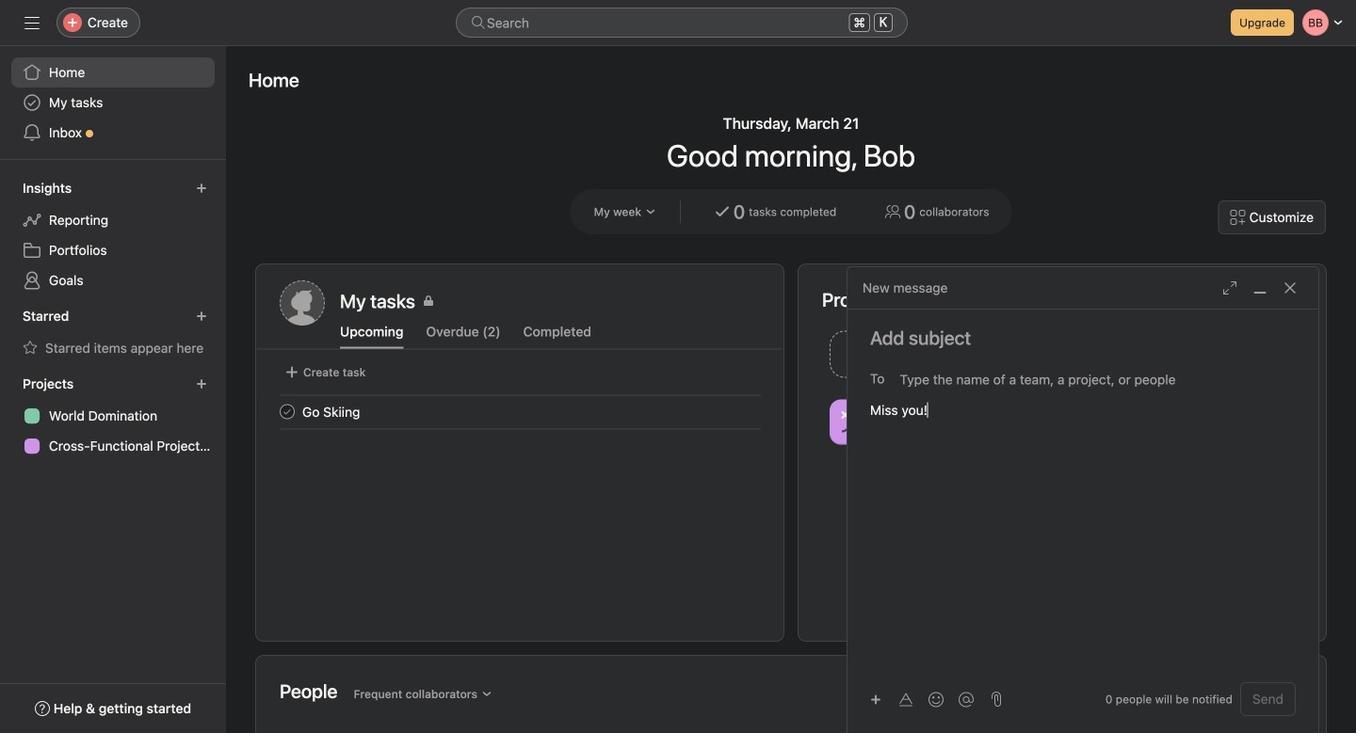 Task type: vqa. For each thing, say whether or not it's contained in the screenshot.
Mark complete option related to read about 1:1s and best practices CELL
no



Task type: locate. For each thing, give the bounding box(es) containing it.
line_and_symbols image
[[841, 411, 864, 434]]

0 horizontal spatial list item
[[257, 395, 784, 429]]

Search tasks, projects, and more text field
[[456, 8, 908, 38]]

None field
[[456, 8, 908, 38]]

at mention image
[[959, 693, 974, 708]]

new insights image
[[196, 183, 207, 194]]

new project or portfolio image
[[196, 379, 207, 390]]

close image
[[1283, 281, 1298, 296]]

toolbar
[[863, 686, 983, 713]]

hide sidebar image
[[24, 15, 40, 30]]

1 horizontal spatial list item
[[822, 326, 1063, 383]]

global element
[[0, 46, 226, 159]]

Add subject text field
[[848, 325, 1319, 351]]

starred element
[[0, 300, 226, 367]]

minimize image
[[1253, 281, 1268, 296]]

Mark complete checkbox
[[276, 401, 299, 423]]

Type the name of a team, a project, or people text field
[[900, 368, 1286, 391]]

list item
[[822, 326, 1063, 383], [257, 395, 784, 429]]

dialog
[[848, 268, 1319, 734]]



Task type: describe. For each thing, give the bounding box(es) containing it.
1 vertical spatial list item
[[257, 395, 784, 429]]

insights element
[[0, 171, 226, 300]]

add items to starred image
[[196, 311, 207, 322]]

insert an object image
[[870, 695, 882, 706]]

0 vertical spatial list item
[[822, 326, 1063, 383]]

mark complete image
[[276, 401, 299, 423]]

add profile photo image
[[280, 281, 325, 326]]

expand popout to full screen image
[[1223, 281, 1238, 296]]

projects element
[[0, 367, 226, 465]]



